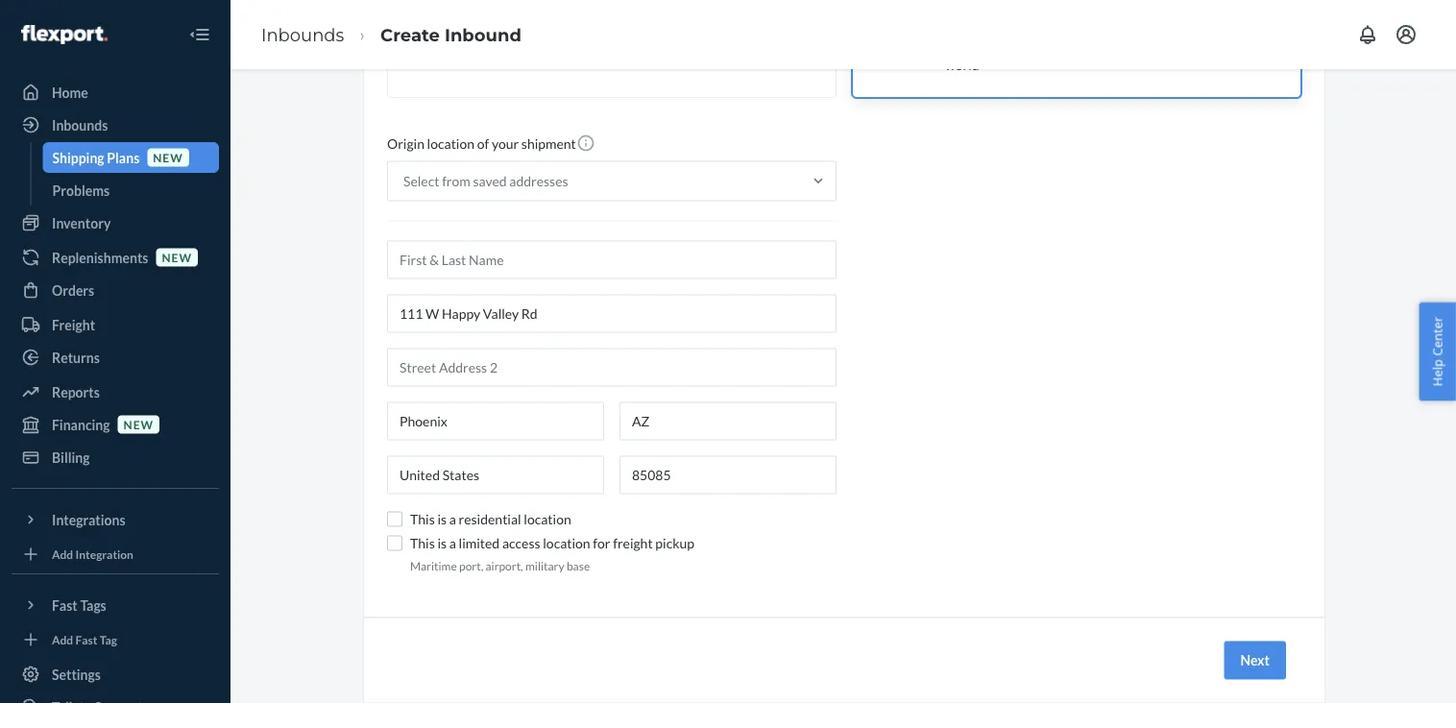 Task type: describe. For each thing, give the bounding box(es) containing it.
airport,
[[486, 559, 523, 573]]

State text field
[[620, 403, 837, 441]]

the
[[1209, 37, 1228, 54]]

origin location of your shipment
[[387, 136, 576, 152]]

problems link
[[43, 175, 219, 206]]

help
[[1429, 359, 1446, 387]]

next button
[[1224, 642, 1286, 680]]

this for this is a limited access location for freight pickup
[[410, 536, 435, 552]]

add integration link
[[12, 543, 219, 566]]

orders
[[52, 282, 94, 298]]

in
[[1195, 37, 1206, 54]]

port,
[[459, 559, 483, 573]]

flexport logo image
[[21, 25, 107, 44]]

origin
[[387, 136, 425, 152]]

problems
[[52, 182, 110, 198]]

help center button
[[1419, 302, 1456, 401]]

orders link
[[12, 275, 219, 306]]

0 horizontal spatial your
[[492, 136, 519, 152]]

City text field
[[387, 403, 604, 441]]

anywhere
[[1134, 37, 1192, 54]]

open notifications image
[[1357, 23, 1380, 46]]

add for add fast tag
[[52, 633, 73, 647]]

maritime port, airport, military base
[[410, 559, 590, 573]]

inventory
[[52, 215, 111, 231]]

create
[[380, 24, 440, 45]]

access
[[502, 536, 540, 552]]

home
[[52, 84, 88, 100]]

settings link
[[12, 659, 219, 690]]

Street Address text field
[[387, 295, 837, 333]]

tag
[[100, 633, 117, 647]]

1 vertical spatial fast
[[75, 633, 97, 647]]

integrations button
[[12, 504, 219, 535]]

new for replenishments
[[162, 250, 192, 264]]

1 vertical spatial location
[[524, 512, 571, 528]]

select from saved addresses
[[404, 173, 568, 190]]

add fast tag
[[52, 633, 117, 647]]

military
[[525, 559, 565, 573]]

is for residential
[[438, 512, 447, 528]]

replenishments
[[52, 249, 148, 266]]

First & Last Name text field
[[387, 241, 837, 280]]

next
[[1241, 653, 1270, 669]]

inbound
[[445, 24, 522, 45]]

us
[[1090, 0, 1107, 15]]

parcel
[[1064, 37, 1101, 54]]

inventory link
[[12, 208, 219, 238]]

new for financing
[[124, 417, 154, 431]]

network
[[1162, 0, 1211, 15]]

a for limited
[[449, 536, 456, 552]]

integration
[[75, 547, 133, 561]]

freight
[[52, 317, 95, 333]]

Country text field
[[387, 456, 604, 495]]

0 horizontal spatial inbounds link
[[12, 110, 219, 140]]

settings
[[52, 666, 101, 683]]

plans
[[107, 149, 140, 166]]

shipping plans
[[52, 149, 140, 166]]

1 horizontal spatial your
[[945, 18, 972, 35]]

shipping
[[52, 149, 104, 166]]

freight link
[[12, 309, 219, 340]]

select
[[404, 173, 439, 190]]

integrations
[[52, 512, 125, 528]]

saved
[[473, 173, 507, 190]]

add fast tag link
[[12, 628, 219, 651]]

0 horizontal spatial or
[[1022, 37, 1035, 54]]

carrier
[[1003, 18, 1043, 35]]

add integration
[[52, 547, 133, 561]]

2 vertical spatial location
[[543, 536, 591, 552]]

tags
[[80, 597, 106, 613]]

home link
[[12, 77, 219, 108]]

returns link
[[12, 342, 219, 373]]



Task type: vqa. For each thing, say whether or not it's contained in the screenshot.
Use
yes



Task type: locate. For each thing, give the bounding box(es) containing it.
2 vertical spatial from
[[442, 173, 471, 190]]

from up the
[[1196, 18, 1225, 35]]

2 vertical spatial new
[[124, 417, 154, 431]]

reports link
[[12, 377, 219, 407]]

1 horizontal spatial inbounds
[[261, 24, 344, 45]]

of
[[477, 136, 489, 152]]

1 horizontal spatial inbounds link
[[261, 24, 344, 45]]

fast left tags in the left of the page
[[52, 597, 78, 613]]

1 vertical spatial new
[[162, 250, 192, 264]]

fast tags button
[[12, 590, 219, 621]]

use flexport's extensive us trucking network or your own carrier to inbound your products from any location, or ship parcel from anywhere in the world
[[945, 0, 1228, 73]]

your right of
[[492, 136, 519, 152]]

a for residential
[[449, 512, 456, 528]]

0 vertical spatial new
[[153, 150, 183, 164]]

new right 'plans'
[[153, 150, 183, 164]]

0 vertical spatial is
[[438, 512, 447, 528]]

freight
[[613, 536, 653, 552]]

center
[[1429, 317, 1446, 356]]

0 horizontal spatial inbounds
[[52, 117, 108, 133]]

0 vertical spatial this
[[410, 512, 435, 528]]

any
[[945, 37, 966, 54]]

1 horizontal spatial or
[[1214, 0, 1227, 15]]

1 vertical spatial a
[[449, 536, 456, 552]]

inbounds link inside breadcrumbs navigation
[[261, 24, 344, 45]]

1 a from the top
[[449, 512, 456, 528]]

fast tags
[[52, 597, 106, 613]]

new
[[153, 150, 183, 164], [162, 250, 192, 264], [124, 417, 154, 431]]

ZIP Code text field
[[620, 456, 837, 495]]

None checkbox
[[387, 512, 403, 527], [387, 536, 403, 551], [387, 512, 403, 527], [387, 536, 403, 551]]

create inbound link
[[380, 24, 522, 45]]

ship
[[1037, 37, 1062, 54]]

or right network
[[1214, 0, 1227, 15]]

add up settings
[[52, 633, 73, 647]]

returns
[[52, 349, 100, 366]]

or down carrier
[[1022, 37, 1035, 54]]

for
[[593, 536, 611, 552]]

0 vertical spatial inbounds
[[261, 24, 344, 45]]

1 vertical spatial or
[[1022, 37, 1035, 54]]

billing link
[[12, 442, 219, 473]]

from
[[1196, 18, 1225, 35], [1103, 37, 1132, 54], [442, 173, 471, 190]]

this is a residential location
[[410, 512, 571, 528]]

to
[[1045, 18, 1058, 35]]

create inbound
[[380, 24, 522, 45]]

1 vertical spatial inbounds link
[[12, 110, 219, 140]]

pickup
[[656, 536, 695, 552]]

0 vertical spatial fast
[[52, 597, 78, 613]]

residential
[[459, 512, 521, 528]]

0 vertical spatial a
[[449, 512, 456, 528]]

own
[[975, 18, 1000, 35]]

fast inside dropdown button
[[52, 597, 78, 613]]

open account menu image
[[1395, 23, 1418, 46]]

2 is from the top
[[438, 536, 447, 552]]

products
[[1141, 18, 1194, 35]]

1 vertical spatial is
[[438, 536, 447, 552]]

2 this from the top
[[410, 536, 435, 552]]

inbounds link
[[261, 24, 344, 45], [12, 110, 219, 140]]

new down reports link
[[124, 417, 154, 431]]

trucking
[[1110, 0, 1159, 15]]

a
[[449, 512, 456, 528], [449, 536, 456, 552]]

2 horizontal spatial from
[[1196, 18, 1225, 35]]

extensive
[[1032, 0, 1088, 15]]

0 vertical spatial add
[[52, 547, 73, 561]]

use
[[945, 0, 968, 15]]

0 horizontal spatial from
[[442, 173, 471, 190]]

location,
[[969, 37, 1019, 54]]

location up this is a limited access location for freight pickup
[[524, 512, 571, 528]]

help center
[[1429, 317, 1446, 387]]

this
[[410, 512, 435, 528], [410, 536, 435, 552]]

base
[[567, 559, 590, 573]]

inbounds inside breadcrumbs navigation
[[261, 24, 344, 45]]

add for add integration
[[52, 547, 73, 561]]

addresses
[[509, 173, 568, 190]]

billing
[[52, 449, 90, 465]]

location up base
[[543, 536, 591, 552]]

from right parcel
[[1103, 37, 1132, 54]]

new up orders link
[[162, 250, 192, 264]]

0 vertical spatial inbounds link
[[261, 24, 344, 45]]

inbounds
[[261, 24, 344, 45], [52, 117, 108, 133]]

world
[[945, 57, 980, 73]]

your down trucking
[[1111, 18, 1139, 35]]

2 a from the top
[[449, 536, 456, 552]]

location left of
[[427, 136, 475, 152]]

new for shipping plans
[[153, 150, 183, 164]]

2 horizontal spatial your
[[1111, 18, 1139, 35]]

2 add from the top
[[52, 633, 73, 647]]

reports
[[52, 384, 100, 400]]

1 add from the top
[[52, 547, 73, 561]]

a left the residential
[[449, 512, 456, 528]]

a left limited in the bottom left of the page
[[449, 536, 456, 552]]

this is a limited access location for freight pickup
[[410, 536, 695, 552]]

close navigation image
[[188, 23, 211, 46]]

1 this from the top
[[410, 512, 435, 528]]

breadcrumbs navigation
[[246, 7, 537, 63]]

1 vertical spatial this
[[410, 536, 435, 552]]

fast
[[52, 597, 78, 613], [75, 633, 97, 647]]

Street Address 2 text field
[[387, 349, 837, 387]]

inbound
[[1060, 18, 1109, 35]]

add
[[52, 547, 73, 561], [52, 633, 73, 647]]

fast left tag
[[75, 633, 97, 647]]

add left integration
[[52, 547, 73, 561]]

or
[[1214, 0, 1227, 15], [1022, 37, 1035, 54]]

1 vertical spatial from
[[1103, 37, 1132, 54]]

1 vertical spatial add
[[52, 633, 73, 647]]

your
[[945, 18, 972, 35], [1111, 18, 1139, 35], [492, 136, 519, 152]]

from left saved
[[442, 173, 471, 190]]

this for this is a residential location
[[410, 512, 435, 528]]

1 horizontal spatial from
[[1103, 37, 1132, 54]]

0 vertical spatial or
[[1214, 0, 1227, 15]]

maritime
[[410, 559, 457, 573]]

1 is from the top
[[438, 512, 447, 528]]

flexport's
[[971, 0, 1029, 15]]

financing
[[52, 416, 110, 433]]

1 vertical spatial inbounds
[[52, 117, 108, 133]]

is for limited
[[438, 536, 447, 552]]

your down the use on the right
[[945, 18, 972, 35]]

0 vertical spatial from
[[1196, 18, 1225, 35]]

limited
[[459, 536, 500, 552]]

0 vertical spatial location
[[427, 136, 475, 152]]

shipment
[[521, 136, 576, 152]]

location
[[427, 136, 475, 152], [524, 512, 571, 528], [543, 536, 591, 552]]

is
[[438, 512, 447, 528], [438, 536, 447, 552]]



